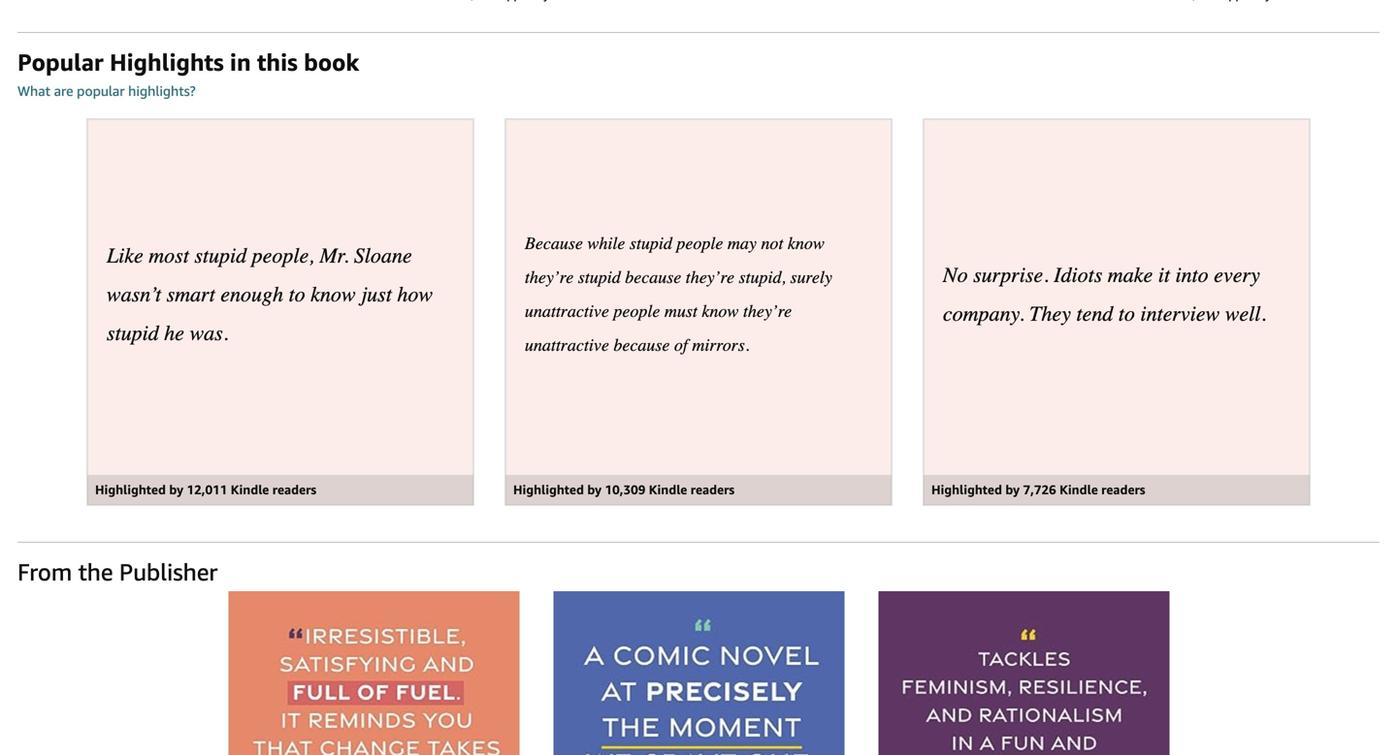Task type: describe. For each thing, give the bounding box(es) containing it.
idiots
[[1054, 263, 1102, 288]]

7,726
[[1023, 483, 1056, 498]]

kindle for must
[[649, 483, 687, 498]]

what
[[17, 83, 50, 99]]

0 vertical spatial because
[[625, 268, 681, 288]]

mr.
[[319, 244, 349, 268]]

may
[[728, 234, 757, 254]]

3 by from the left
[[1005, 483, 1020, 498]]

was.
[[190, 321, 228, 346]]

tackles feminism, resilience, and rationalism in a fun and refreshing way image
[[879, 592, 1170, 756]]

1 list from the top
[[56, 0, 1341, 4]]

kindle for was.
[[231, 483, 269, 498]]

how
[[397, 282, 433, 307]]

no surprise. idiots make it into every company. they tend to interview well. article
[[943, 263, 1266, 327]]

by for he
[[169, 483, 184, 498]]

stupid up smart
[[194, 244, 247, 268]]

list containing like most stupid people, mr. sloane wasn't smart enough to know just how stupid he was.
[[56, 118, 1341, 506]]

make
[[1108, 263, 1153, 288]]

2 horizontal spatial they're
[[743, 302, 792, 322]]

because while stupid people may not know they're stupid because they're stupid, surely unattractive people must know they're unattractive because of mirrors. article
[[525, 234, 832, 356]]

most
[[149, 244, 189, 268]]

3 highlighted from the left
[[931, 483, 1002, 498]]

what are popular highlights? link
[[17, 83, 196, 99]]

highlighted by 10,309 kindle readers
[[513, 483, 735, 498]]

2 horizontal spatial know
[[788, 234, 825, 254]]

well.
[[1225, 302, 1266, 327]]

every
[[1214, 263, 1260, 288]]

mirrors.
[[692, 336, 749, 356]]

popular highlights in this book what are popular highlights?
[[17, 48, 359, 99]]

highlights?
[[128, 83, 196, 99]]

in
[[230, 48, 251, 76]]

by for people
[[587, 483, 602, 498]]

wasn't
[[107, 282, 161, 307]]

3 readers from the left
[[1101, 483, 1145, 498]]

0 horizontal spatial they're
[[525, 268, 574, 288]]

popular
[[17, 48, 103, 76]]

just
[[361, 282, 392, 307]]

stupid,
[[739, 268, 786, 288]]

popular
[[77, 83, 125, 99]]

must
[[664, 302, 697, 322]]

smart
[[167, 282, 215, 307]]

1 unattractive from the top
[[525, 302, 609, 322]]

because while stupid people may not know they're stupid because they're stupid, surely unattractive people must know they're unattractive because of mirrors.
[[525, 234, 832, 356]]

to inside "like most stupid people, mr. sloane wasn't smart enough to know just how stupid he was."
[[289, 282, 305, 307]]

1 vertical spatial because
[[614, 336, 670, 356]]

surely
[[790, 268, 832, 288]]

like
[[107, 244, 143, 268]]

to inside no surprise. idiots make it into every company. they tend to interview well.
[[1118, 302, 1135, 327]]

readers for must
[[691, 483, 735, 498]]

book
[[304, 48, 359, 76]]



Task type: locate. For each thing, give the bounding box(es) containing it.
highlighted left 10,309
[[513, 483, 584, 498]]

2 by from the left
[[587, 483, 602, 498]]

they're down stupid,
[[743, 302, 792, 322]]

because up must
[[625, 268, 681, 288]]

1 vertical spatial list
[[56, 118, 1341, 506]]

are
[[54, 83, 73, 99]]

from
[[17, 558, 72, 587]]

know up mirrors.
[[702, 302, 739, 322]]

people,
[[252, 244, 314, 268]]

highlighted by 7,726 kindle readers
[[931, 483, 1145, 498]]

people
[[677, 234, 723, 254], [614, 302, 660, 322]]

1 horizontal spatial kindle
[[649, 483, 687, 498]]

they
[[1030, 302, 1071, 327]]

1 vertical spatial unattractive
[[525, 336, 609, 356]]

no
[[943, 263, 968, 288]]

highlighted left 12,011 at the left of the page
[[95, 483, 166, 498]]

0 horizontal spatial know
[[311, 282, 356, 307]]

a comic novel at precisely the moment we crave one says the washington post image
[[554, 592, 845, 756]]

know right 'not'
[[788, 234, 825, 254]]

2 horizontal spatial kindle
[[1060, 483, 1098, 498]]

this
[[257, 48, 298, 76]]

0 horizontal spatial readers
[[272, 483, 316, 498]]

1 highlighted from the left
[[95, 483, 166, 498]]

sloane
[[354, 244, 412, 268]]

1 horizontal spatial know
[[702, 302, 739, 322]]

readers right 12,011 at the left of the page
[[272, 483, 316, 498]]

0 horizontal spatial highlighted
[[95, 483, 166, 498]]

know down mr.
[[311, 282, 356, 307]]

1 by from the left
[[169, 483, 184, 498]]

publisher
[[119, 558, 218, 587]]

10,309
[[605, 483, 646, 498]]

company.
[[943, 302, 1024, 327]]

1 horizontal spatial readers
[[691, 483, 735, 498]]

of
[[674, 336, 688, 356]]

they're down because in the left of the page
[[525, 268, 574, 288]]

1 horizontal spatial to
[[1118, 302, 1135, 327]]

0 vertical spatial people
[[677, 234, 723, 254]]

3 kindle from the left
[[1060, 483, 1098, 498]]

because
[[625, 268, 681, 288], [614, 336, 670, 356]]

to right tend
[[1118, 302, 1135, 327]]

highlights
[[110, 48, 224, 76]]

0 vertical spatial unattractive
[[525, 302, 609, 322]]

like most stupid people, mr. sloane wasn't smart enough to know just how stupid he was.
[[107, 244, 433, 346]]

while
[[587, 234, 625, 254]]

2 kindle from the left
[[649, 483, 687, 498]]

stupid down while at the left top of the page
[[578, 268, 621, 288]]

they're up must
[[686, 268, 734, 288]]

they're
[[525, 268, 574, 288], [686, 268, 734, 288], [743, 302, 792, 322]]

0 horizontal spatial to
[[289, 282, 305, 307]]

people left must
[[614, 302, 660, 322]]

enough
[[220, 282, 283, 307]]

kindle
[[231, 483, 269, 498], [649, 483, 687, 498], [1060, 483, 1098, 498]]

12,011
[[187, 483, 227, 498]]

2 list from the top
[[56, 118, 1341, 506]]

to down people,
[[289, 282, 305, 307]]

he
[[164, 321, 184, 346]]

interview
[[1140, 302, 1220, 327]]

it
[[1158, 263, 1170, 288]]

kindle right 7,726
[[1060, 483, 1098, 498]]

2 horizontal spatial readers
[[1101, 483, 1145, 498]]

readers for was.
[[272, 483, 316, 498]]

highlighted
[[95, 483, 166, 498], [513, 483, 584, 498], [931, 483, 1002, 498]]

because
[[525, 234, 583, 254]]

highlighted by 12,011 kindle readers
[[95, 483, 316, 498]]

1 horizontal spatial highlighted
[[513, 483, 584, 498]]

0 horizontal spatial by
[[169, 483, 184, 498]]

highlighted for stupid
[[95, 483, 166, 498]]

readers right 10,309
[[691, 483, 735, 498]]

surprise.
[[973, 263, 1049, 288]]

stupid down wasn't
[[107, 321, 159, 346]]

people left may
[[677, 234, 723, 254]]

1 readers from the left
[[272, 483, 316, 498]]

unattractive
[[525, 302, 609, 322], [525, 336, 609, 356]]

by
[[169, 483, 184, 498], [587, 483, 602, 498], [1005, 483, 1020, 498]]

highlighted for unattractive
[[513, 483, 584, 498]]

kindle right 10,309
[[649, 483, 687, 498]]

readers
[[272, 483, 316, 498], [691, 483, 735, 498], [1101, 483, 1145, 498]]

the
[[78, 558, 113, 587]]

2 readers from the left
[[691, 483, 735, 498]]

1 horizontal spatial by
[[587, 483, 602, 498]]

not
[[761, 234, 783, 254]]

1 vertical spatial people
[[614, 302, 660, 322]]

2 unattractive from the top
[[525, 336, 609, 356]]

1 horizontal spatial people
[[677, 234, 723, 254]]

list
[[56, 0, 1341, 4], [56, 118, 1341, 506]]

1 horizontal spatial they're
[[686, 268, 734, 288]]

by left 12,011 at the left of the page
[[169, 483, 184, 498]]

to
[[289, 282, 305, 307], [1118, 302, 1135, 327]]

by left 10,309
[[587, 483, 602, 498]]

stupid right while at the left top of the page
[[630, 234, 672, 254]]

because left of
[[614, 336, 670, 356]]

kindle right 12,011 at the left of the page
[[231, 483, 269, 498]]

highlighted left 7,726
[[931, 483, 1002, 498]]

by left 7,726
[[1005, 483, 1020, 498]]

from the publisher
[[17, 558, 218, 587]]

readers right 7,726
[[1101, 483, 1145, 498]]

like most stupid people, mr. sloane wasn't smart enough to know just how stupid he was. article
[[107, 244, 433, 346]]

into
[[1175, 263, 1209, 288]]

2 horizontal spatial highlighted
[[931, 483, 1002, 498]]

0 horizontal spatial people
[[614, 302, 660, 322]]

2 horizontal spatial by
[[1005, 483, 1020, 498]]

0 vertical spatial list
[[56, 0, 1341, 4]]

know
[[788, 234, 825, 254], [311, 282, 356, 307], [702, 302, 739, 322]]

irresistible, satisfying and full of fuel says the new  york times book review image
[[228, 592, 520, 756]]

2 highlighted from the left
[[513, 483, 584, 498]]

no surprise. idiots make it into every company. they tend to interview well.
[[943, 263, 1266, 327]]

1 kindle from the left
[[231, 483, 269, 498]]

tend
[[1076, 302, 1113, 327]]

stupid
[[630, 234, 672, 254], [194, 244, 247, 268], [578, 268, 621, 288], [107, 321, 159, 346]]

know inside "like most stupid people, mr. sloane wasn't smart enough to know just how stupid he was."
[[311, 282, 356, 307]]

0 horizontal spatial kindle
[[231, 483, 269, 498]]



Task type: vqa. For each thing, say whether or not it's contained in the screenshot.
the right to
yes



